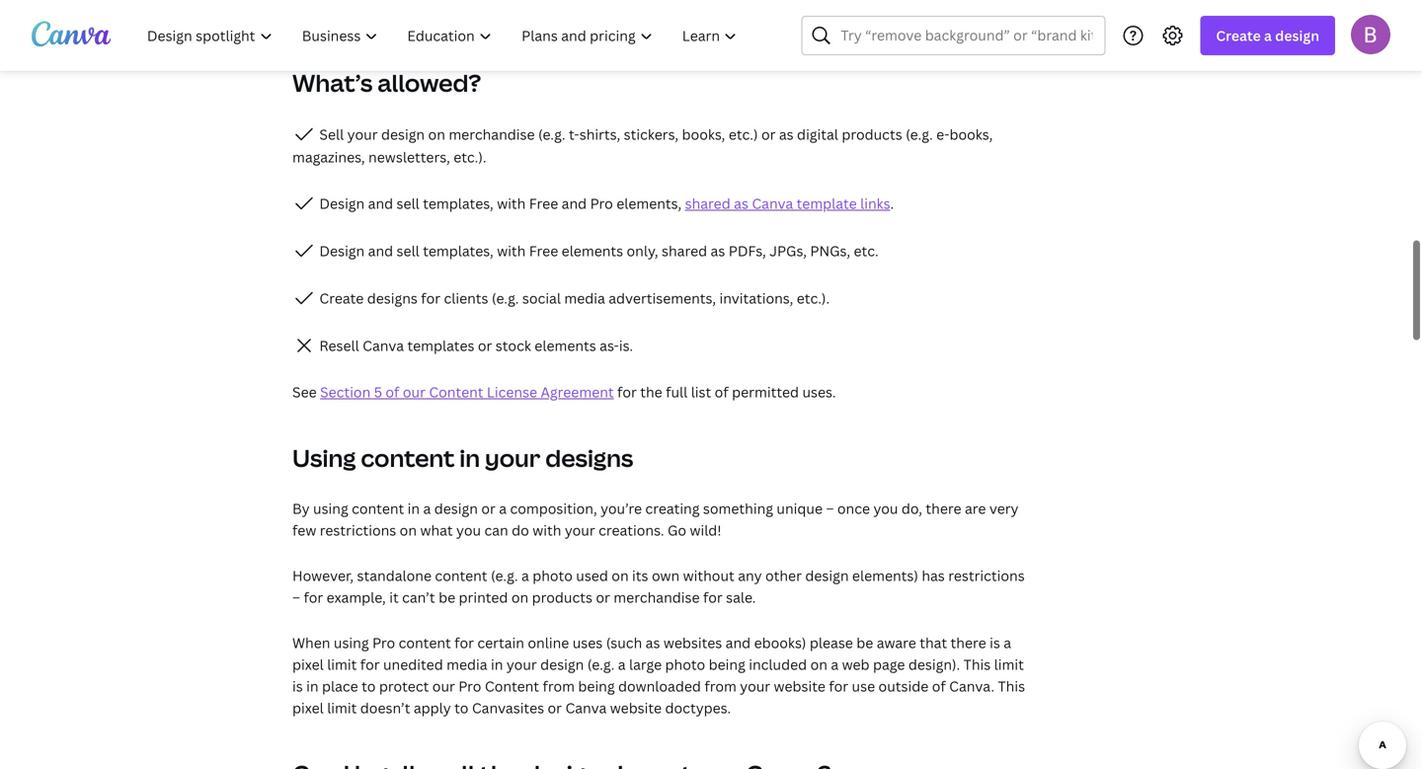 Task type: vqa. For each thing, say whether or not it's contained in the screenshot.
Phone Wallp
no



Task type: locate. For each thing, give the bounding box(es) containing it.
elements left "as-"
[[535, 336, 596, 355]]

can't
[[402, 588, 435, 607]]

content
[[361, 442, 455, 474], [352, 499, 404, 518], [435, 566, 487, 585], [399, 634, 451, 652]]

0 vertical spatial there
[[926, 499, 962, 518]]

design up newsletters,
[[381, 125, 425, 144]]

be up web
[[857, 634, 873, 652]]

2 horizontal spatial canva
[[752, 194, 793, 213]]

with up social
[[497, 241, 526, 260]]

0 vertical spatial using
[[313, 499, 348, 518]]

1 vertical spatial shared
[[662, 241, 707, 260]]

(e.g. left e-
[[906, 125, 933, 144]]

2 horizontal spatial pro
[[590, 194, 613, 213]]

pro left 'elements,'
[[590, 194, 613, 213]]

be right can't
[[439, 588, 455, 607]]

1 from from the left
[[543, 677, 575, 696]]

0 vertical spatial designs
[[367, 289, 418, 308]]

1 horizontal spatial you
[[874, 499, 898, 518]]

0 vertical spatial to
[[362, 677, 376, 696]]

canva up jpgs,
[[752, 194, 793, 213]]

1 vertical spatial restrictions
[[948, 566, 1025, 585]]

using right when
[[334, 634, 369, 652]]

for down however,
[[304, 588, 323, 607]]

what's allowed?
[[292, 67, 481, 99]]

very
[[990, 499, 1019, 518]]

1 books, from the left
[[682, 125, 725, 144]]

be inside when using pro content for certain online uses (such as websites and ebooks) please be aware that there is a pixel limit for unedited media in your design (e.g. a large photo being included on a web page design). this limit is in place to protect our pro content from being downloaded from your website for use outside of canva. this pixel limit doesn't apply to canvasites or canva website doctypes.
[[857, 634, 873, 652]]

canva right resell
[[363, 336, 404, 355]]

you
[[874, 499, 898, 518], [456, 521, 481, 540]]

1 vertical spatial sell
[[397, 241, 420, 260]]

0 vertical spatial this
[[964, 655, 991, 674]]

use
[[852, 677, 875, 696]]

books, left etc.)
[[682, 125, 725, 144]]

in down certain
[[491, 655, 503, 674]]

as left pdfs,
[[711, 241, 725, 260]]

from down online
[[543, 677, 575, 696]]

there inside by using content in a design or a composition, you're creating something unique – once you do, there are very few restrictions on what you can do with your creations. go wild!
[[926, 499, 962, 518]]

(e.g. left t-
[[538, 125, 566, 144]]

restrictions inside by using content in a design or a composition, you're creating something unique – once you do, there are very few restrictions on what you can do with your creations. go wild!
[[320, 521, 396, 540]]

invitations,
[[720, 289, 793, 308]]

to up doesn't
[[362, 677, 376, 696]]

you left do,
[[874, 499, 898, 518]]

1 vertical spatial design
[[319, 241, 365, 260]]

pixel down place
[[292, 699, 324, 717]]

content up canvasites
[[485, 677, 539, 696]]

1 vertical spatial merchandise
[[614, 588, 700, 607]]

1 horizontal spatial books,
[[950, 125, 993, 144]]

templates, down newsletters,
[[423, 194, 494, 213]]

content up "unedited"
[[399, 634, 451, 652]]

1 horizontal spatial be
[[857, 634, 873, 652]]

for left the
[[617, 383, 637, 401]]

0 vertical spatial templates,
[[423, 194, 494, 213]]

0 vertical spatial being
[[709, 655, 746, 674]]

1 vertical spatial using
[[334, 634, 369, 652]]

or right etc.)
[[761, 125, 776, 144]]

1 vertical spatial free
[[529, 241, 558, 260]]

is up canva. at bottom right
[[990, 634, 1000, 652]]

or up can
[[481, 499, 496, 518]]

in up standalone
[[408, 499, 420, 518]]

license
[[487, 383, 537, 401]]

1 horizontal spatial create
[[1216, 26, 1261, 45]]

1 vertical spatial pixel
[[292, 699, 324, 717]]

design for design and sell templates, with free and pro elements, shared as canva template links .
[[319, 194, 365, 213]]

to right apply
[[454, 699, 469, 717]]

or down used
[[596, 588, 610, 607]]

1 horizontal spatial products
[[842, 125, 902, 144]]

is
[[990, 634, 1000, 652], [292, 677, 303, 696]]

1 horizontal spatial merchandise
[[614, 588, 700, 607]]

from up doctypes.
[[705, 677, 737, 696]]

1 vertical spatial templates,
[[423, 241, 494, 260]]

0 horizontal spatial is
[[292, 677, 303, 696]]

photo inside when using pro content for certain online uses (such as websites and ebooks) please be aware that there is a pixel limit for unedited media in your design (e.g. a large photo being included on a web page design). this limit is in place to protect our pro content from being downloaded from your website for use outside of canva. this pixel limit doesn't apply to canvasites or canva website doctypes.
[[665, 655, 705, 674]]

0 vertical spatial design
[[319, 194, 365, 213]]

media
[[564, 289, 605, 308], [447, 655, 488, 674]]

elements)
[[852, 566, 918, 585]]

other
[[765, 566, 802, 585]]

design).
[[909, 655, 960, 674]]

using
[[292, 442, 356, 474]]

media down certain
[[447, 655, 488, 674]]

section 5 of our content license agreement link
[[320, 383, 614, 401]]

books, down try "remove background" or "brand kit" search box
[[950, 125, 993, 144]]

being down websites at the bottom of the page
[[709, 655, 746, 674]]

top level navigation element
[[134, 16, 754, 55]]

content up printed at bottom left
[[435, 566, 487, 585]]

sell
[[319, 125, 344, 144]]

0 horizontal spatial to
[[362, 677, 376, 696]]

outside
[[879, 677, 929, 696]]

on down "please"
[[811, 655, 828, 674]]

1 vertical spatial create
[[319, 289, 364, 308]]

as up the large
[[646, 634, 660, 652]]

canva inside when using pro content for certain online uses (such as websites and ebooks) please be aware that there is a pixel limit for unedited media in your design (e.g. a large photo being included on a web page design). this limit is in place to protect our pro content from being downloaded from your website for use outside of canva. this pixel limit doesn't apply to canvasites or canva website doctypes.
[[565, 699, 607, 717]]

advertisements,
[[609, 289, 716, 308]]

templates, for and
[[423, 194, 494, 213]]

design right other
[[805, 566, 849, 585]]

apply
[[414, 699, 451, 717]]

1 vertical spatial our
[[432, 677, 455, 696]]

or inside sell your design on merchandise (e.g. t-shirts, stickers, books, etc.) or as digital products (e.g. e-books, magazines, newsletters, etc.).
[[761, 125, 776, 144]]

design and sell templates, with free elements only, shared as pdfs, jpgs, pngs, etc.
[[316, 241, 879, 260]]

as
[[779, 125, 794, 144], [734, 194, 749, 213], [711, 241, 725, 260], [646, 634, 660, 652]]

with for elements
[[497, 241, 526, 260]]

your right sell
[[347, 125, 378, 144]]

1 horizontal spatial photo
[[665, 655, 705, 674]]

using for limit
[[334, 634, 369, 652]]

create inside create a design dropdown button
[[1216, 26, 1261, 45]]

designs up you're on the left of the page
[[545, 442, 634, 474]]

be
[[439, 588, 455, 607], [857, 634, 873, 652]]

content down the templates
[[429, 383, 483, 401]]

2 horizontal spatial of
[[932, 677, 946, 696]]

0 horizontal spatial merchandise
[[449, 125, 535, 144]]

design and sell templates, with free and pro elements, shared as canva template links .
[[316, 194, 894, 213]]

included
[[749, 655, 807, 674]]

using right by
[[313, 499, 348, 518]]

0 horizontal spatial products
[[532, 588, 593, 607]]

0 horizontal spatial be
[[439, 588, 455, 607]]

as left digital
[[779, 125, 794, 144]]

0 horizontal spatial from
[[543, 677, 575, 696]]

(e.g.
[[538, 125, 566, 144], [906, 125, 933, 144], [492, 289, 519, 308], [491, 566, 518, 585], [587, 655, 615, 674]]

1 horizontal spatial designs
[[545, 442, 634, 474]]

photo down websites at the bottom of the page
[[665, 655, 705, 674]]

bob builder image
[[1351, 15, 1391, 54]]

0 vertical spatial photo
[[533, 566, 573, 585]]

certain
[[477, 634, 524, 652]]

or right canvasites
[[548, 699, 562, 717]]

and
[[368, 194, 393, 213], [562, 194, 587, 213], [368, 241, 393, 260], [726, 634, 751, 652]]

or inside when using pro content for certain online uses (such as websites and ebooks) please be aware that there is a pixel limit for unedited media in your design (e.g. a large photo being included on a web page design). this limit is in place to protect our pro content from being downloaded from your website for use outside of canva. this pixel limit doesn't apply to canvasites or canva website doctypes.
[[548, 699, 562, 717]]

1 vertical spatial being
[[578, 677, 615, 696]]

shared right 'elements,'
[[685, 194, 731, 213]]

website down "included" at the right bottom
[[774, 677, 826, 696]]

design
[[1275, 26, 1320, 45], [381, 125, 425, 144], [434, 499, 478, 518], [805, 566, 849, 585], [540, 655, 584, 674]]

content inside by using content in a design or a composition, you're creating something unique – once you do, there are very few restrictions on what you can do with your creations. go wild!
[[352, 499, 404, 518]]

2 sell from the top
[[397, 241, 420, 260]]

0 horizontal spatial restrictions
[[320, 521, 396, 540]]

media right social
[[564, 289, 605, 308]]

create for create designs for clients (e.g. social media advertisements, invitations, etc.).
[[319, 289, 364, 308]]

1 horizontal spatial our
[[432, 677, 455, 696]]

2 design from the top
[[319, 241, 365, 260]]

sale.
[[726, 588, 756, 607]]

restrictions right few
[[320, 521, 396, 540]]

printed
[[459, 588, 508, 607]]

1 templates, from the top
[[423, 194, 494, 213]]

or
[[761, 125, 776, 144], [478, 336, 492, 355], [481, 499, 496, 518], [596, 588, 610, 607], [548, 699, 562, 717]]

stock
[[496, 336, 531, 355]]

2 vertical spatial pro
[[459, 677, 481, 696]]

– down however,
[[292, 588, 300, 607]]

free up social
[[529, 241, 558, 260]]

your inside by using content in a design or a composition, you're creating something unique – once you do, there are very few restrictions on what you can do with your creations. go wild!
[[565, 521, 595, 540]]

0 vertical spatial content
[[429, 383, 483, 401]]

content
[[429, 383, 483, 401], [485, 677, 539, 696]]

content down 5
[[361, 442, 455, 474]]

1 horizontal spatial –
[[826, 499, 834, 518]]

0 vertical spatial you
[[874, 499, 898, 518]]

1 vertical spatial to
[[454, 699, 469, 717]]

0 vertical spatial restrictions
[[320, 521, 396, 540]]

etc.). down the pngs,
[[797, 289, 830, 308]]

0 horizontal spatial books,
[[682, 125, 725, 144]]

1 vertical spatial you
[[456, 521, 481, 540]]

photo
[[533, 566, 573, 585], [665, 655, 705, 674]]

0 horizontal spatial being
[[578, 677, 615, 696]]

0 horizontal spatial –
[[292, 588, 300, 607]]

1 vertical spatial this
[[998, 677, 1025, 696]]

1 vertical spatial website
[[610, 699, 662, 717]]

being down uses
[[578, 677, 615, 696]]

of right 5
[[386, 383, 399, 401]]

our right 5
[[403, 383, 426, 401]]

in
[[460, 442, 480, 474], [408, 499, 420, 518], [491, 655, 503, 674], [306, 677, 319, 696]]

1 horizontal spatial to
[[454, 699, 469, 717]]

2 vertical spatial with
[[533, 521, 561, 540]]

on right printed at bottom left
[[512, 588, 529, 607]]

etc.). inside sell your design on merchandise (e.g. t-shirts, stickers, books, etc.) or as digital products (e.g. e-books, magazines, newsletters, etc.).
[[454, 148, 487, 166]]

once
[[838, 499, 870, 518]]

limit up canva. at bottom right
[[994, 655, 1024, 674]]

by
[[292, 499, 310, 518]]

clients
[[444, 289, 488, 308]]

this right canva. at bottom right
[[998, 677, 1025, 696]]

elements
[[562, 241, 623, 260], [535, 336, 596, 355]]

on left its
[[612, 566, 629, 585]]

restrictions right has
[[948, 566, 1025, 585]]

1 horizontal spatial from
[[705, 677, 737, 696]]

you left can
[[456, 521, 481, 540]]

0 vertical spatial etc.).
[[454, 148, 487, 166]]

1 vertical spatial content
[[485, 677, 539, 696]]

that
[[920, 634, 947, 652]]

pro
[[590, 194, 613, 213], [372, 634, 395, 652], [459, 677, 481, 696]]

templates,
[[423, 194, 494, 213], [423, 241, 494, 260]]

0 vertical spatial sell
[[397, 194, 420, 213]]

using inside when using pro content for certain online uses (such as websites and ebooks) please be aware that there is a pixel limit for unedited media in your design (e.g. a large photo being included on a web page design). this limit is in place to protect our pro content from being downloaded from your website for use outside of canva. this pixel limit doesn't apply to canvasites or canva website doctypes.
[[334, 634, 369, 652]]

designs up the templates
[[367, 289, 418, 308]]

sell
[[397, 194, 420, 213], [397, 241, 420, 260]]

what
[[420, 521, 453, 540]]

sell your design on merchandise (e.g. t-shirts, stickers, books, etc.) or as digital products (e.g. e-books, magazines, newsletters, etc.).
[[292, 125, 993, 166]]

1 horizontal spatial this
[[998, 677, 1025, 696]]

0 vertical spatial be
[[439, 588, 455, 607]]

canva down uses
[[565, 699, 607, 717]]

of down the design). on the bottom right
[[932, 677, 946, 696]]

on inside by using content in a design or a composition, you're creating something unique – once you do, there are very few restrictions on what you can do with your creations. go wild!
[[400, 521, 417, 540]]

there right do,
[[926, 499, 962, 518]]

etc.). right newsletters,
[[454, 148, 487, 166]]

1 vertical spatial photo
[[665, 655, 705, 674]]

your down composition,
[[565, 521, 595, 540]]

there right the that
[[951, 634, 986, 652]]

free
[[529, 194, 558, 213], [529, 241, 558, 260]]

designs
[[367, 289, 418, 308], [545, 442, 634, 474]]

1 design from the top
[[319, 194, 365, 213]]

merchandise down allowed? at the left of the page
[[449, 125, 535, 144]]

elements down "design and sell templates, with free and pro elements, shared as canva template links ."
[[562, 241, 623, 260]]

1 horizontal spatial canva
[[565, 699, 607, 717]]

on up newsletters,
[[428, 125, 445, 144]]

using
[[313, 499, 348, 518], [334, 634, 369, 652]]

(e.g. inside however, standalone content (e.g. a photo used on its own without any other design elements) has restrictions – for example, it can't be printed on products or merchandise for sale.
[[491, 566, 518, 585]]

shared
[[685, 194, 731, 213], [662, 241, 707, 260]]

websites
[[664, 634, 722, 652]]

0 horizontal spatial photo
[[533, 566, 573, 585]]

our
[[403, 383, 426, 401], [432, 677, 455, 696]]

1 vertical spatial be
[[857, 634, 873, 652]]

0 horizontal spatial our
[[403, 383, 426, 401]]

1 vertical spatial –
[[292, 588, 300, 607]]

books,
[[682, 125, 725, 144], [950, 125, 993, 144]]

content inside however, standalone content (e.g. a photo used on its own without any other design elements) has restrictions – for example, it can't be printed on products or merchandise for sale.
[[435, 566, 487, 585]]

with up design and sell templates, with free elements only, shared as pdfs, jpgs, pngs, etc.
[[497, 194, 526, 213]]

1 horizontal spatial content
[[485, 677, 539, 696]]

for left 'use'
[[829, 677, 849, 696]]

1 vertical spatial media
[[447, 655, 488, 674]]

0 horizontal spatial create
[[319, 289, 364, 308]]

canva.
[[949, 677, 995, 696]]

products
[[842, 125, 902, 144], [532, 588, 593, 607]]

on left what on the left
[[400, 521, 417, 540]]

1 horizontal spatial media
[[564, 289, 605, 308]]

free up design and sell templates, with free elements only, shared as pdfs, jpgs, pngs, etc.
[[529, 194, 558, 213]]

(e.g. left social
[[492, 289, 519, 308]]

content inside when using pro content for certain online uses (such as websites and ebooks) please be aware that there is a pixel limit for unedited media in your design (e.g. a large photo being included on a web page design). this limit is in place to protect our pro content from being downloaded from your website for use outside of canva. this pixel limit doesn't apply to canvasites or canva website doctypes.
[[485, 677, 539, 696]]

2 templates, from the top
[[423, 241, 494, 260]]

for down without
[[703, 588, 723, 607]]

1 sell from the top
[[397, 194, 420, 213]]

digital
[[797, 125, 839, 144]]

0 vertical spatial products
[[842, 125, 902, 144]]

in down the section 5 of our content license agreement link
[[460, 442, 480, 474]]

content up standalone
[[352, 499, 404, 518]]

newsletters,
[[368, 148, 450, 166]]

doesn't
[[360, 699, 410, 717]]

(e.g. up printed at bottom left
[[491, 566, 518, 585]]

0 vertical spatial is
[[990, 634, 1000, 652]]

(e.g. down uses
[[587, 655, 615, 674]]

1 horizontal spatial of
[[715, 383, 729, 401]]

1 horizontal spatial website
[[774, 677, 826, 696]]

a inside dropdown button
[[1264, 26, 1272, 45]]

1 vertical spatial pro
[[372, 634, 395, 652]]

1 horizontal spatial being
[[709, 655, 746, 674]]

create
[[1216, 26, 1261, 45], [319, 289, 364, 308]]

0 vertical spatial pixel
[[292, 655, 324, 674]]

merchandise inside however, standalone content (e.g. a photo used on its own without any other design elements) has restrictions – for example, it can't be printed on products or merchandise for sale.
[[614, 588, 700, 607]]

2 pixel from the top
[[292, 699, 324, 717]]

etc.)
[[729, 125, 758, 144]]

web
[[842, 655, 870, 674]]

1 vertical spatial there
[[951, 634, 986, 652]]

shirts,
[[580, 125, 620, 144]]

2 vertical spatial canva
[[565, 699, 607, 717]]

photo left used
[[533, 566, 573, 585]]

templates, for elements
[[423, 241, 494, 260]]

1 vertical spatial elements
[[535, 336, 596, 355]]

of right list
[[715, 383, 729, 401]]

pixel down when
[[292, 655, 324, 674]]

Try "remove background" or "brand kit" search field
[[841, 17, 1093, 54]]

0 vertical spatial with
[[497, 194, 526, 213]]

design left bob builder icon
[[1275, 26, 1320, 45]]

using for restrictions
[[313, 499, 348, 518]]

0 horizontal spatial etc.).
[[454, 148, 487, 166]]

2 free from the top
[[529, 241, 558, 260]]

from
[[543, 677, 575, 696], [705, 677, 737, 696]]

pro up "unedited"
[[372, 634, 395, 652]]

0 vertical spatial merchandise
[[449, 125, 535, 144]]

1 free from the top
[[529, 194, 558, 213]]

merchandise down own
[[614, 588, 700, 607]]

pixel
[[292, 655, 324, 674], [292, 699, 324, 717]]

unedited
[[383, 655, 443, 674]]

media inside when using pro content for certain online uses (such as websites and ebooks) please be aware that there is a pixel limit for unedited media in your design (e.g. a large photo being included on a web page design). this limit is in place to protect our pro content from being downloaded from your website for use outside of canva. this pixel limit doesn't apply to canvasites or canva website doctypes.
[[447, 655, 488, 674]]

of
[[386, 383, 399, 401], [715, 383, 729, 401], [932, 677, 946, 696]]

1 horizontal spatial restrictions
[[948, 566, 1025, 585]]

on
[[428, 125, 445, 144], [400, 521, 417, 540], [612, 566, 629, 585], [512, 588, 529, 607], [811, 655, 828, 674]]

products down used
[[532, 588, 593, 607]]

protect
[[379, 677, 429, 696]]

full
[[666, 383, 688, 401]]

a inside however, standalone content (e.g. a photo used on its own without any other design elements) has restrictions – for example, it can't be printed on products or merchandise for sale.
[[522, 566, 529, 585]]

using inside by using content in a design or a composition, you're creating something unique – once you do, there are very few restrictions on what you can do with your creations. go wild!
[[313, 499, 348, 518]]

design down online
[[540, 655, 584, 674]]

there inside when using pro content for certain online uses (such as websites and ebooks) please be aware that there is a pixel limit for unedited media in your design (e.g. a large photo being included on a web page design). this limit is in place to protect our pro content from being downloaded from your website for use outside of canva. this pixel limit doesn't apply to canvasites or canva website doctypes.
[[951, 634, 986, 652]]



Task type: describe. For each thing, give the bounding box(es) containing it.
or inside however, standalone content (e.g. a photo used on its own without any other design elements) has restrictions – for example, it can't be printed on products or merchandise for sale.
[[596, 588, 610, 607]]

limit down place
[[327, 699, 357, 717]]

few
[[292, 521, 316, 540]]

are
[[965, 499, 986, 518]]

products inside sell your design on merchandise (e.g. t-shirts, stickers, books, etc.) or as digital products (e.g. e-books, magazines, newsletters, etc.).
[[842, 125, 902, 144]]

resell canva templates or stock elements as-is.
[[316, 336, 633, 355]]

go
[[668, 521, 687, 540]]

for left certain
[[455, 634, 474, 652]]

our inside when using pro content for certain online uses (such as websites and ebooks) please be aware that there is a pixel limit for unedited media in your design (e.g. a large photo being included on a web page design). this limit is in place to protect our pro content from being downloaded from your website for use outside of canva. this pixel limit doesn't apply to canvasites or canva website doctypes.
[[432, 677, 455, 696]]

uses.
[[803, 383, 836, 401]]

0 vertical spatial website
[[774, 677, 826, 696]]

0 horizontal spatial website
[[610, 699, 662, 717]]

page
[[873, 655, 905, 674]]

own
[[652, 566, 680, 585]]

restrictions inside however, standalone content (e.g. a photo used on its own without any other design elements) has restrictions – for example, it can't be printed on products or merchandise for sale.
[[948, 566, 1025, 585]]

products inside however, standalone content (e.g. a photo used on its own without any other design elements) has restrictions – for example, it can't be printed on products or merchandise for sale.
[[532, 588, 593, 607]]

with for and
[[497, 194, 526, 213]]

canvasites
[[472, 699, 544, 717]]

or left stock
[[478, 336, 492, 355]]

sell for design and sell templates, with free and pro elements, shared as canva template links .
[[397, 194, 420, 213]]

stickers,
[[624, 125, 679, 144]]

etc.
[[854, 241, 879, 260]]

0 horizontal spatial content
[[429, 383, 483, 401]]

design inside dropdown button
[[1275, 26, 1320, 45]]

1 vertical spatial designs
[[545, 442, 634, 474]]

composition,
[[510, 499, 597, 518]]

your down "included" at the right bottom
[[740, 677, 771, 696]]

1 horizontal spatial pro
[[459, 677, 481, 696]]

used
[[576, 566, 608, 585]]

.
[[890, 194, 894, 213]]

0 horizontal spatial this
[[964, 655, 991, 674]]

doctypes.
[[665, 699, 731, 717]]

or inside by using content in a design or a composition, you're creating something unique – once you do, there are very few restrictions on what you can do with your creations. go wild!
[[481, 499, 496, 518]]

2 books, from the left
[[950, 125, 993, 144]]

standalone
[[357, 566, 432, 585]]

is.
[[619, 336, 633, 355]]

(e.g. inside when using pro content for certain online uses (such as websites and ebooks) please be aware that there is a pixel limit for unedited media in your design (e.g. a large photo being included on a web page design). this limit is in place to protect our pro content from being downloaded from your website for use outside of canva. this pixel limit doesn't apply to canvasites or canva website doctypes.
[[587, 655, 615, 674]]

you're
[[601, 499, 642, 518]]

– inside however, standalone content (e.g. a photo used on its own without any other design elements) has restrictions – for example, it can't be printed on products or merchandise for sale.
[[292, 588, 300, 607]]

only,
[[627, 241, 658, 260]]

when
[[292, 634, 330, 652]]

large
[[629, 655, 662, 674]]

design inside by using content in a design or a composition, you're creating something unique – once you do, there are very few restrictions on what you can do with your creations. go wild!
[[434, 499, 478, 518]]

jpgs,
[[770, 241, 807, 260]]

resell
[[319, 336, 359, 355]]

however,
[[292, 566, 354, 585]]

any
[[738, 566, 762, 585]]

on inside when using pro content for certain online uses (such as websites and ebooks) please be aware that there is a pixel limit for unedited media in your design (e.g. a large photo being included on a web page design). this limit is in place to protect our pro content from being downloaded from your website for use outside of canva. this pixel limit doesn't apply to canvasites or canva website doctypes.
[[811, 655, 828, 674]]

0 horizontal spatial of
[[386, 383, 399, 401]]

create a design button
[[1200, 16, 1335, 55]]

0 horizontal spatial you
[[456, 521, 481, 540]]

free for and
[[529, 194, 558, 213]]

pdfs,
[[729, 241, 766, 260]]

by using content in a design or a composition, you're creating something unique – once you do, there are very few restrictions on what you can do with your creations. go wild!
[[292, 499, 1019, 540]]

social
[[522, 289, 561, 308]]

downloaded
[[618, 677, 701, 696]]

please
[[810, 634, 853, 652]]

and inside when using pro content for certain online uses (such as websites and ebooks) please be aware that there is a pixel limit for unedited media in your design (e.g. a large photo being included on a web page design). this limit is in place to protect our pro content from being downloaded from your website for use outside of canva. this pixel limit doesn't apply to canvasites or canva website doctypes.
[[726, 634, 751, 652]]

0 vertical spatial our
[[403, 383, 426, 401]]

example,
[[327, 588, 386, 607]]

list
[[691, 383, 711, 401]]

as inside when using pro content for certain online uses (such as websites and ebooks) please be aware that there is a pixel limit for unedited media in your design (e.g. a large photo being included on a web page design). this limit is in place to protect our pro content from being downloaded from your website for use outside of canva. this pixel limit doesn't apply to canvasites or canva website doctypes.
[[646, 634, 660, 652]]

for left clients
[[421, 289, 441, 308]]

template
[[797, 194, 857, 213]]

with inside by using content in a design or a composition, you're creating something unique – once you do, there are very few restrictions on what you can do with your creations. go wild!
[[533, 521, 561, 540]]

however, standalone content (e.g. a photo used on its own without any other design elements) has restrictions – for example, it can't be printed on products or merchandise for sale.
[[292, 566, 1025, 607]]

create designs for clients (e.g. social media advertisements, invitations, etc.).
[[316, 289, 830, 308]]

free for elements
[[529, 241, 558, 260]]

there for are
[[926, 499, 962, 518]]

its
[[632, 566, 648, 585]]

0 vertical spatial pro
[[590, 194, 613, 213]]

creating
[[645, 499, 700, 518]]

shared as canva template links link
[[685, 194, 890, 213]]

elements,
[[617, 194, 682, 213]]

– inside by using content in a design or a composition, you're creating something unique – once you do, there are very few restrictions on what you can do with your creations. go wild!
[[826, 499, 834, 518]]

magazines,
[[292, 148, 365, 166]]

content inside when using pro content for certain online uses (such as websites and ebooks) please be aware that there is a pixel limit for unedited media in your design (e.g. a large photo being included on a web page design). this limit is in place to protect our pro content from being downloaded from your website for use outside of canva. this pixel limit doesn't apply to canvasites or canva website doctypes.
[[399, 634, 451, 652]]

it
[[389, 588, 399, 607]]

when using pro content for certain online uses (such as websites and ebooks) please be aware that there is a pixel limit for unedited media in your design (e.g. a large photo being included on a web page design). this limit is in place to protect our pro content from being downloaded from your website for use outside of canva. this pixel limit doesn't apply to canvasites or canva website doctypes.
[[292, 634, 1025, 717]]

(such
[[606, 634, 642, 652]]

agreement
[[541, 383, 614, 401]]

in inside by using content in a design or a composition, you're creating something unique – once you do, there are very few restrictions on what you can do with your creations. go wild!
[[408, 499, 420, 518]]

in left place
[[306, 677, 319, 696]]

0 vertical spatial shared
[[685, 194, 731, 213]]

your inside sell your design on merchandise (e.g. t-shirts, stickers, books, etc.) or as digital products (e.g. e-books, magazines, newsletters, etc.).
[[347, 125, 378, 144]]

unique
[[777, 499, 823, 518]]

place
[[322, 677, 358, 696]]

merchandise inside sell your design on merchandise (e.g. t-shirts, stickers, books, etc.) or as digital products (e.g. e-books, magazines, newsletters, etc.).
[[449, 125, 535, 144]]

as-
[[600, 336, 619, 355]]

on inside sell your design on merchandise (e.g. t-shirts, stickers, books, etc.) or as digital products (e.g. e-books, magazines, newsletters, etc.).
[[428, 125, 445, 144]]

your up composition,
[[485, 442, 541, 474]]

something
[[703, 499, 773, 518]]

links
[[860, 194, 890, 213]]

5
[[374, 383, 382, 401]]

pngs,
[[810, 241, 851, 260]]

wild!
[[690, 521, 722, 540]]

design inside however, standalone content (e.g. a photo used on its own without any other design elements) has restrictions – for example, it can't be printed on products or merchandise for sale.
[[805, 566, 849, 585]]

online
[[528, 634, 569, 652]]

aware
[[877, 634, 916, 652]]

templates
[[407, 336, 475, 355]]

0 horizontal spatial designs
[[367, 289, 418, 308]]

create for create a design
[[1216, 26, 1261, 45]]

of inside when using pro content for certain online uses (such as websites and ebooks) please be aware that there is a pixel limit for unedited media in your design (e.g. a large photo being included on a web page design). this limit is in place to protect our pro content from being downloaded from your website for use outside of canva. this pixel limit doesn't apply to canvasites or canva website doctypes.
[[932, 677, 946, 696]]

as up pdfs,
[[734, 194, 749, 213]]

see
[[292, 383, 317, 401]]

design inside when using pro content for certain online uses (such as websites and ebooks) please be aware that there is a pixel limit for unedited media in your design (e.g. a large photo being included on a web page design). this limit is in place to protect our pro content from being downloaded from your website for use outside of canva. this pixel limit doesn't apply to canvasites or canva website doctypes.
[[540, 655, 584, 674]]

0 vertical spatial elements
[[562, 241, 623, 260]]

your down certain
[[507, 655, 537, 674]]

for up protect
[[360, 655, 380, 674]]

0 horizontal spatial canva
[[363, 336, 404, 355]]

1 pixel from the top
[[292, 655, 324, 674]]

e-
[[936, 125, 950, 144]]

can
[[484, 521, 508, 540]]

1 vertical spatial etc.).
[[797, 289, 830, 308]]

creations.
[[599, 521, 664, 540]]

there for is
[[951, 634, 986, 652]]

0 vertical spatial media
[[564, 289, 605, 308]]

see section 5 of our content license agreement for the full list of permitted uses.
[[292, 383, 836, 401]]

design for design and sell templates, with free elements only, shared as pdfs, jpgs, pngs, etc.
[[319, 241, 365, 260]]

allowed?
[[378, 67, 481, 99]]

permitted
[[732, 383, 799, 401]]

uses
[[573, 634, 603, 652]]

0 horizontal spatial pro
[[372, 634, 395, 652]]

using content in your designs
[[292, 442, 634, 474]]

do,
[[902, 499, 923, 518]]

photo inside however, standalone content (e.g. a photo used on its own without any other design elements) has restrictions – for example, it can't be printed on products or merchandise for sale.
[[533, 566, 573, 585]]

sell for design and sell templates, with free elements only, shared as pdfs, jpgs, pngs, etc.
[[397, 241, 420, 260]]

be inside however, standalone content (e.g. a photo used on its own without any other design elements) has restrictions – for example, it can't be printed on products or merchandise for sale.
[[439, 588, 455, 607]]

2 from from the left
[[705, 677, 737, 696]]

as inside sell your design on merchandise (e.g. t-shirts, stickers, books, etc.) or as digital products (e.g. e-books, magazines, newsletters, etc.).
[[779, 125, 794, 144]]

limit up place
[[327, 655, 357, 674]]

design inside sell your design on merchandise (e.g. t-shirts, stickers, books, etc.) or as digital products (e.g. e-books, magazines, newsletters, etc.).
[[381, 125, 425, 144]]

t-
[[569, 125, 580, 144]]

create a design
[[1216, 26, 1320, 45]]

1 vertical spatial is
[[292, 677, 303, 696]]

the
[[640, 383, 662, 401]]

has
[[922, 566, 945, 585]]

without
[[683, 566, 735, 585]]



